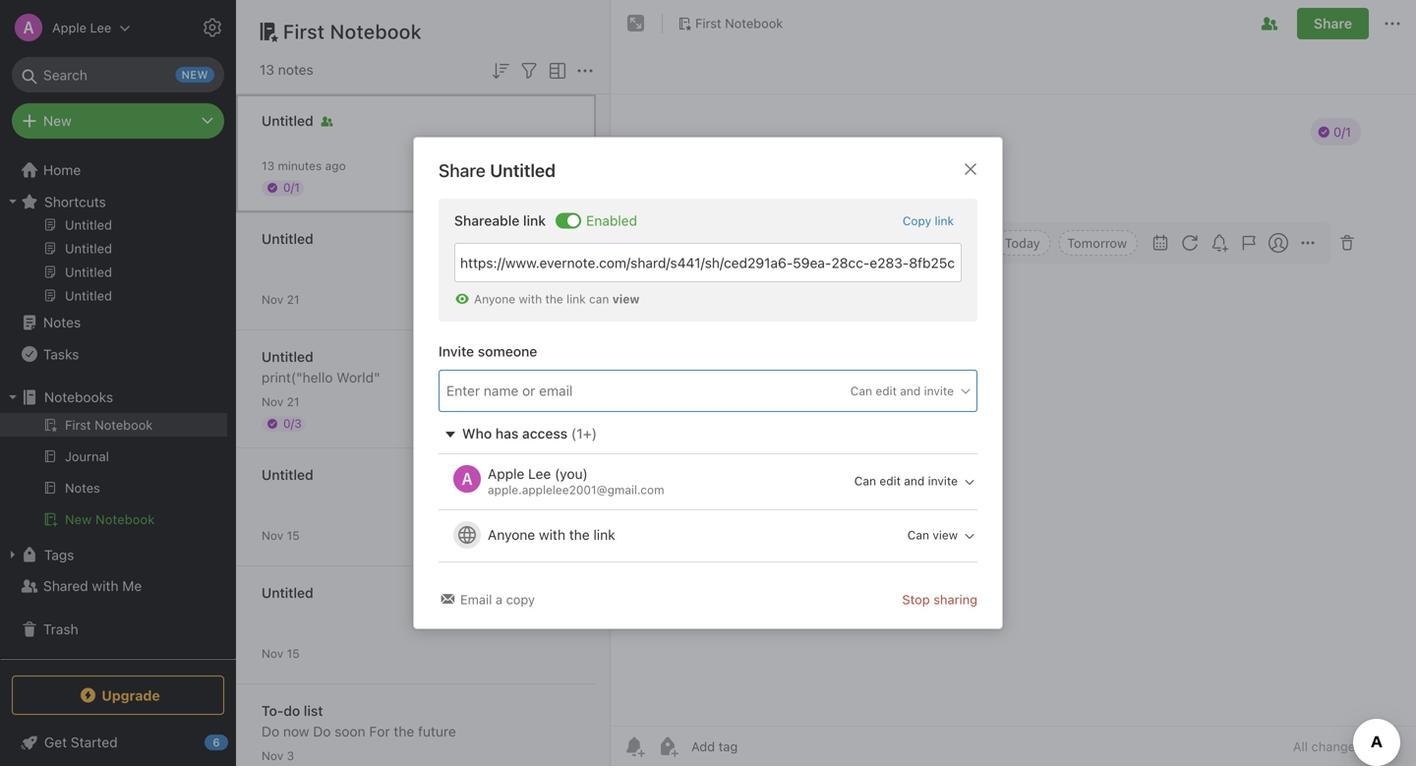 Task type: vqa. For each thing, say whether or not it's contained in the screenshot.
Expand Notebooks IMAGE
yes



Task type: describe. For each thing, give the bounding box(es) containing it.
add tag image
[[656, 735, 680, 759]]

recent notes group
[[0, 51, 227, 315]]

can view
[[908, 528, 958, 542]]

link inside button
[[935, 214, 954, 228]]

(you)
[[555, 466, 588, 482]]

new for new
[[43, 113, 72, 129]]

0 vertical spatial view
[[613, 292, 640, 306]]

1 do from the left
[[262, 724, 280, 740]]

now
[[283, 724, 309, 740]]

with for anyone with the link
[[539, 527, 566, 543]]

copy link button
[[903, 212, 954, 230]]

apple
[[488, 466, 525, 482]]

world"
[[337, 369, 380, 386]]

first notebook inside first notebook button
[[696, 16, 784, 31]]

untitled print("hello world"
[[262, 349, 380, 386]]

upgrade button
[[12, 676, 224, 715]]

2 nov 15 from the top
[[262, 647, 300, 661]]

link left can
[[567, 292, 586, 306]]

share for share
[[1314, 15, 1353, 31]]

3 nov from the top
[[262, 529, 284, 543]]

notebook for first notebook button at top
[[725, 16, 784, 31]]

shortcuts button
[[0, 186, 227, 217]]

tree containing home
[[0, 20, 236, 658]]

3
[[287, 749, 294, 763]]

13 minutes ago
[[262, 159, 346, 173]]

Add tag field
[[445, 380, 681, 402]]

tasks button
[[0, 338, 227, 370]]

future
[[418, 724, 456, 740]]

can
[[589, 292, 609, 306]]

Apple Lee (you) Access dropdown field
[[817, 472, 977, 490]]

shared with me
[[43, 578, 142, 594]]

Search text field
[[26, 57, 211, 92]]

edit for select permission field
[[876, 384, 897, 398]]

note list element
[[236, 0, 611, 766]]

trash
[[43, 621, 78, 638]]

trash link
[[0, 614, 227, 645]]

email a copy
[[460, 592, 535, 607]]

13 notes
[[260, 61, 314, 78]]

untitled inside untitled print("hello world"
[[262, 349, 314, 365]]

13 for 13 notes
[[260, 61, 274, 78]]

notes
[[278, 61, 314, 78]]

anyone for anyone with the link
[[488, 527, 535, 543]]

add a reminder image
[[623, 735, 646, 759]]

close image
[[959, 158, 983, 181]]

new for new notebook
[[65, 512, 92, 527]]

minutes
[[278, 159, 322, 173]]

Note Editor text field
[[611, 94, 1417, 726]]

access
[[522, 426, 568, 442]]

notes inside 'link'
[[43, 314, 81, 331]]

shared
[[43, 578, 88, 594]]

2 do from the left
[[313, 724, 331, 740]]

the for anyone with the link
[[569, 527, 590, 543]]

email
[[460, 592, 492, 607]]

new notebook button
[[0, 508, 227, 531]]

Select permission field
[[813, 382, 973, 400]]

anyone with the link can view
[[474, 292, 640, 306]]

expand notebooks image
[[5, 390, 21, 405]]

shortcuts
[[44, 194, 106, 210]]

sharing
[[934, 592, 978, 607]]

1 nov 21 from the top
[[262, 293, 300, 306]]

print("hello
[[262, 369, 333, 386]]

list
[[304, 703, 323, 719]]

share button
[[1298, 8, 1370, 39]]

notebooks
[[44, 389, 113, 405]]

who has access (1+)
[[462, 426, 597, 442]]

and for select permission field
[[901, 384, 921, 398]]

shared with me link
[[0, 571, 227, 602]]

enabled
[[587, 213, 638, 229]]

changes
[[1312, 739, 1363, 754]]

note window element
[[611, 0, 1417, 766]]

me
[[122, 578, 142, 594]]

share for share untitled
[[439, 160, 486, 181]]

share untitled
[[439, 160, 556, 181]]

copy
[[903, 214, 932, 228]]

stop sharing
[[903, 592, 978, 607]]

first inside note list element
[[283, 20, 325, 43]]

1 15 from the top
[[287, 529, 300, 543]]

tags
[[44, 547, 74, 563]]

new notebook group
[[0, 413, 227, 539]]

can edit and invite for the can edit and invite field
[[855, 474, 958, 488]]

upgrade
[[102, 688, 160, 704]]



Task type: locate. For each thing, give the bounding box(es) containing it.
apple.applelee2001@gmail.com
[[488, 483, 665, 497]]

0 vertical spatial can edit and invite
[[851, 384, 954, 398]]

someone
[[478, 343, 538, 360]]

1 vertical spatial invite
[[929, 474, 958, 488]]

and inside field
[[905, 474, 925, 488]]

0 horizontal spatial the
[[394, 724, 414, 740]]

shareable
[[455, 213, 520, 229]]

1 horizontal spatial do
[[313, 724, 331, 740]]

invite someone
[[439, 343, 538, 360]]

settings image
[[201, 16, 224, 39]]

the inside to-do list do now do soon for the future nov 3
[[394, 724, 414, 740]]

0/3
[[283, 417, 302, 430]]

thumbnail image
[[494, 347, 581, 433]]

0 vertical spatial edit
[[876, 384, 897, 398]]

first notebook
[[696, 16, 784, 31], [283, 20, 422, 43]]

untitled
[[262, 113, 314, 129], [490, 160, 556, 181], [262, 231, 314, 247], [262, 349, 314, 365], [262, 467, 314, 483], [262, 585, 314, 601]]

and up the can edit and invite field
[[901, 384, 921, 398]]

nov 21 up 0/3
[[262, 395, 300, 409]]

0 horizontal spatial first notebook
[[283, 20, 422, 43]]

do
[[284, 703, 300, 719]]

0 vertical spatial with
[[519, 292, 542, 306]]

1 horizontal spatial view
[[933, 528, 958, 542]]

1 horizontal spatial first
[[696, 16, 722, 31]]

13 for 13 minutes ago
[[262, 159, 275, 173]]

1 vertical spatial with
[[539, 527, 566, 543]]

edit up the can edit and invite field
[[876, 384, 897, 398]]

notebook
[[725, 16, 784, 31], [330, 20, 422, 43], [96, 512, 155, 527]]

2 vertical spatial with
[[92, 578, 119, 594]]

to-do list do now do soon for the future nov 3
[[262, 703, 456, 763]]

invite for select permission field
[[925, 384, 954, 398]]

notebook inside note list element
[[330, 20, 422, 43]]

nov 21 up untitled print("hello world" at the left
[[262, 293, 300, 306]]

the for anyone with the link can view
[[546, 292, 564, 306]]

can edit and invite
[[851, 384, 954, 398], [855, 474, 958, 488]]

edit inside select permission field
[[876, 384, 897, 398]]

2 horizontal spatial the
[[569, 527, 590, 543]]

nov inside to-do list do now do soon for the future nov 3
[[262, 749, 284, 763]]

0 horizontal spatial share
[[439, 160, 486, 181]]

anyone
[[474, 292, 516, 306], [488, 527, 535, 543]]

to-
[[262, 703, 284, 719]]

0 vertical spatial new
[[43, 113, 72, 129]]

anyone for anyone with the link can view
[[474, 292, 516, 306]]

can for anyone with the link
[[908, 528, 930, 542]]

1 horizontal spatial the
[[546, 292, 564, 306]]

new
[[43, 113, 72, 129], [65, 512, 92, 527]]

1 nov 15 from the top
[[262, 529, 300, 543]]

1 vertical spatial can
[[855, 474, 877, 488]]

do down "to-"
[[262, 724, 280, 740]]

1 vertical spatial notes
[[43, 314, 81, 331]]

view
[[613, 292, 640, 306], [933, 528, 958, 542]]

first notebook button
[[671, 10, 790, 37]]

invite for the can edit and invite field
[[929, 474, 958, 488]]

recent notes
[[23, 172, 103, 187]]

ago
[[325, 159, 346, 173]]

can inside select permission field
[[851, 384, 873, 398]]

(1+)
[[571, 426, 597, 442]]

notes up tasks
[[43, 314, 81, 331]]

13 left minutes
[[262, 159, 275, 173]]

can up can view field in the bottom right of the page
[[855, 474, 877, 488]]

new up home
[[43, 113, 72, 129]]

who
[[462, 426, 492, 442]]

Can view field
[[817, 526, 977, 544]]

1 vertical spatial 21
[[287, 395, 300, 409]]

stop
[[903, 592, 930, 607]]

all changes saved
[[1294, 739, 1401, 754]]

share
[[1314, 15, 1353, 31], [439, 160, 486, 181]]

0 vertical spatial 21
[[287, 293, 300, 306]]

invite inside select permission field
[[925, 384, 954, 398]]

notebook inside first notebook button
[[725, 16, 784, 31]]

copy link
[[903, 214, 954, 228]]

new button
[[12, 103, 224, 139]]

invite
[[925, 384, 954, 398], [929, 474, 958, 488]]

notes link
[[0, 307, 227, 338]]

1 horizontal spatial share
[[1314, 15, 1353, 31]]

Shared URL text field
[[455, 243, 962, 282]]

stop sharing button
[[903, 590, 978, 609]]

first notebook inside note list element
[[283, 20, 422, 43]]

4 nov from the top
[[262, 647, 284, 661]]

link
[[523, 213, 546, 229], [935, 214, 954, 228], [567, 292, 586, 306], [594, 527, 616, 543]]

1 horizontal spatial first notebook
[[696, 16, 784, 31]]

2 horizontal spatial notebook
[[725, 16, 784, 31]]

2 15 from the top
[[287, 647, 300, 661]]

first right expand note 'image'
[[696, 16, 722, 31]]

has
[[496, 426, 519, 442]]

notes inside group
[[68, 172, 103, 187]]

anyone down "apple"
[[488, 527, 535, 543]]

notebook for new notebook button
[[96, 512, 155, 527]]

2 vertical spatial can
[[908, 528, 930, 542]]

new inside "popup button"
[[43, 113, 72, 129]]

0 vertical spatial share
[[1314, 15, 1353, 31]]

and for the can edit and invite field
[[905, 474, 925, 488]]

15
[[287, 529, 300, 543], [287, 647, 300, 661]]

nov 21
[[262, 293, 300, 306], [262, 395, 300, 409]]

0 vertical spatial the
[[546, 292, 564, 306]]

cell
[[0, 413, 227, 437]]

2 21 from the top
[[287, 395, 300, 409]]

share inside button
[[1314, 15, 1353, 31]]

with
[[519, 292, 542, 306], [539, 527, 566, 543], [92, 578, 119, 594]]

tags button
[[0, 539, 227, 571]]

notes
[[68, 172, 103, 187], [43, 314, 81, 331]]

can edit and invite inside field
[[855, 474, 958, 488]]

link down the apple.applelee2001@gmail.com
[[594, 527, 616, 543]]

can edit and invite inside select permission field
[[851, 384, 954, 398]]

a
[[496, 592, 503, 607]]

1 nov from the top
[[262, 293, 284, 306]]

first
[[696, 16, 722, 31], [283, 20, 325, 43]]

can
[[851, 384, 873, 398], [855, 474, 877, 488], [908, 528, 930, 542]]

new notebook
[[65, 512, 155, 527]]

1 vertical spatial new
[[65, 512, 92, 527]]

email a copy button
[[439, 590, 539, 609]]

the right for
[[394, 724, 414, 740]]

None search field
[[26, 57, 211, 92]]

1 vertical spatial 13
[[262, 159, 275, 173]]

view inside field
[[933, 528, 958, 542]]

notes up shortcuts
[[68, 172, 103, 187]]

0 horizontal spatial do
[[262, 724, 280, 740]]

with for anyone with the link can view
[[519, 292, 542, 306]]

1 vertical spatial nov 15
[[262, 647, 300, 661]]

can up the can edit and invite field
[[851, 384, 873, 398]]

view right can
[[613, 292, 640, 306]]

1 vertical spatial anyone
[[488, 527, 535, 543]]

invite
[[439, 343, 474, 360]]

anyone up invite someone
[[474, 292, 516, 306]]

21 up untitled print("hello world" at the left
[[287, 293, 300, 306]]

with down the apple.applelee2001@gmail.com
[[539, 527, 566, 543]]

apple lee (you) apple.applelee2001@gmail.com
[[488, 466, 665, 497]]

1 horizontal spatial notebook
[[330, 20, 422, 43]]

edit up can view field in the bottom right of the page
[[880, 474, 901, 488]]

the left can
[[546, 292, 564, 306]]

do
[[262, 724, 280, 740], [313, 724, 331, 740]]

2 vertical spatial the
[[394, 724, 414, 740]]

0 horizontal spatial first
[[283, 20, 325, 43]]

view up stop sharing at the bottom of the page
[[933, 528, 958, 542]]

nov
[[262, 293, 284, 306], [262, 395, 284, 409], [262, 529, 284, 543], [262, 647, 284, 661], [262, 749, 284, 763]]

can edit and invite for select permission field
[[851, 384, 954, 398]]

1 21 from the top
[[287, 293, 300, 306]]

1 vertical spatial the
[[569, 527, 590, 543]]

first inside button
[[696, 16, 722, 31]]

0 vertical spatial 15
[[287, 529, 300, 543]]

link right copy
[[935, 214, 954, 228]]

expand note image
[[625, 12, 648, 35]]

anyone with the link
[[488, 527, 616, 543]]

0 vertical spatial can
[[851, 384, 873, 398]]

1 vertical spatial can edit and invite
[[855, 474, 958, 488]]

0 horizontal spatial notebook
[[96, 512, 155, 527]]

can for apple lee (you)
[[855, 474, 877, 488]]

and
[[901, 384, 921, 398], [905, 474, 925, 488]]

and inside select permission field
[[901, 384, 921, 398]]

the
[[546, 292, 564, 306], [569, 527, 590, 543], [394, 724, 414, 740]]

2 nov from the top
[[262, 395, 284, 409]]

link left shared link switcher image
[[523, 213, 546, 229]]

new inside button
[[65, 512, 92, 527]]

saved
[[1366, 739, 1401, 754]]

13 left notes
[[260, 61, 274, 78]]

do down list
[[313, 724, 331, 740]]

tree
[[0, 20, 236, 658]]

1 vertical spatial share
[[439, 160, 486, 181]]

all
[[1294, 739, 1309, 754]]

1 vertical spatial nov 21
[[262, 395, 300, 409]]

1 vertical spatial edit
[[880, 474, 901, 488]]

1 vertical spatial view
[[933, 528, 958, 542]]

notebooks link
[[0, 382, 227, 413]]

1 vertical spatial 15
[[287, 647, 300, 661]]

copy
[[506, 592, 535, 607]]

recent
[[23, 172, 64, 187]]

21 up 0/3
[[287, 395, 300, 409]]

shareable link
[[455, 213, 546, 229]]

for
[[369, 724, 390, 740]]

5 nov from the top
[[262, 749, 284, 763]]

0 vertical spatial nov 21
[[262, 293, 300, 306]]

can edit and invite up the can edit and invite field
[[851, 384, 954, 398]]

1 vertical spatial and
[[905, 474, 925, 488]]

home link
[[0, 154, 236, 186]]

0 vertical spatial nov 15
[[262, 529, 300, 543]]

can down the can edit and invite field
[[908, 528, 930, 542]]

edit
[[876, 384, 897, 398], [880, 474, 901, 488]]

nov 15
[[262, 529, 300, 543], [262, 647, 300, 661]]

shared link switcher image
[[568, 215, 580, 227]]

invite inside field
[[929, 474, 958, 488]]

first up notes
[[283, 20, 325, 43]]

0 vertical spatial 13
[[260, 61, 274, 78]]

0 vertical spatial anyone
[[474, 292, 516, 306]]

0 vertical spatial and
[[901, 384, 921, 398]]

expand tags image
[[5, 547, 21, 563]]

0 horizontal spatial view
[[613, 292, 640, 306]]

home
[[43, 162, 81, 178]]

edit inside field
[[880, 474, 901, 488]]

can edit and invite up can view field in the bottom right of the page
[[855, 474, 958, 488]]

0 vertical spatial notes
[[68, 172, 103, 187]]

notebook inside new notebook button
[[96, 512, 155, 527]]

0 vertical spatial invite
[[925, 384, 954, 398]]

and up can view field in the bottom right of the page
[[905, 474, 925, 488]]

with up someone
[[519, 292, 542, 306]]

0/1
[[283, 181, 300, 194]]

edit for the can edit and invite field
[[880, 474, 901, 488]]

soon
[[335, 724, 366, 740]]

2 nov 21 from the top
[[262, 395, 300, 409]]

lee
[[528, 466, 551, 482]]

the down the apple.applelee2001@gmail.com
[[569, 527, 590, 543]]

new up tags
[[65, 512, 92, 527]]

tasks
[[43, 346, 79, 362]]

with for shared with me
[[92, 578, 119, 594]]

with left me
[[92, 578, 119, 594]]

21
[[287, 293, 300, 306], [287, 395, 300, 409]]



